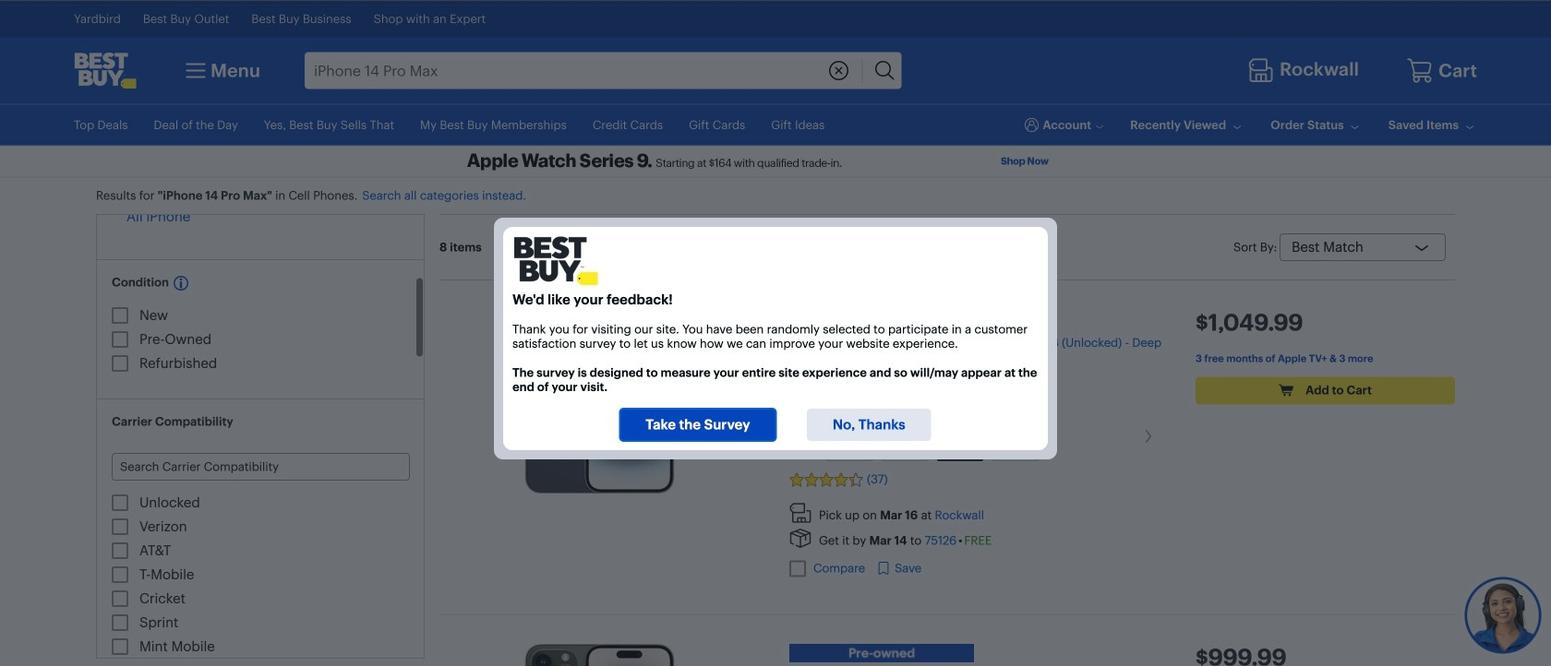 Task type: locate. For each thing, give the bounding box(es) containing it.
condition info image
[[174, 276, 188, 291]]

bestbuy.com image
[[74, 52, 137, 89]]

cart icon image
[[1407, 57, 1434, 85]]

space black image
[[840, 417, 859, 460]]

List is populated as you type. Navigate forward to read and select from the list text field
[[112, 453, 410, 481]]

T-Mobile checkbox
[[112, 567, 128, 584]]

dialog
[[0, 218, 1552, 667]]

main element
[[181, 52, 260, 89]]

AT&T checkbox
[[112, 543, 128, 560]]

New checkbox
[[112, 308, 128, 324]]

Pre-Owned checkbox
[[112, 332, 128, 348]]

utility element
[[74, 105, 1478, 146]]

None checkbox
[[790, 561, 806, 578]]



Task type: vqa. For each thing, say whether or not it's contained in the screenshot.
Gold image
yes



Task type: describe. For each thing, give the bounding box(es) containing it.
apple - pre-owned iphone 14 pro max 5g 256gb (unlocked) - deep purple - front_zoom image
[[525, 310, 675, 494]]

gold image
[[896, 417, 915, 460]]

deep purple image
[[951, 417, 970, 460]]

bestbuy logo image
[[513, 236, 600, 286]]

Verizon checkbox
[[112, 519, 128, 536]]

Type to search. Navigate forward to hear suggestions text field
[[305, 52, 823, 89]]

advertisement element
[[328, 146, 1224, 177]]

Cricket checkbox
[[112, 591, 128, 608]]

silver image
[[1006, 417, 1025, 460]]

Sprint checkbox
[[112, 615, 128, 632]]

apple - pre-owned iphone 14 pro max 5g 128gb (unlocked) - space black - front_zoom image
[[525, 644, 675, 667]]

Refurbished checkbox
[[112, 356, 128, 372]]

Mint Mobile checkbox
[[112, 639, 128, 656]]

Unlocked checkbox
[[112, 495, 128, 512]]



